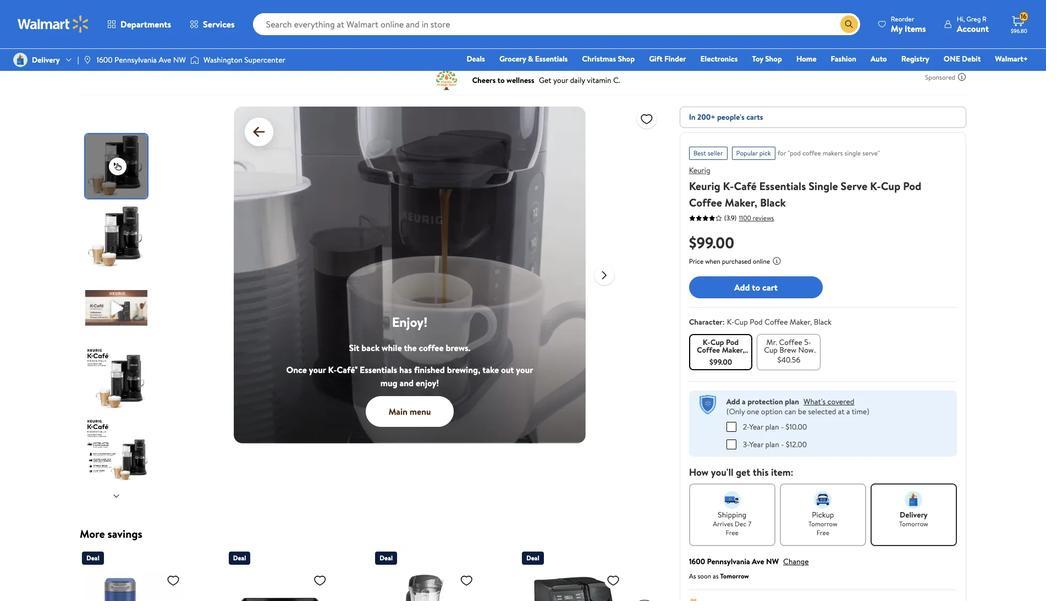 Task type: vqa. For each thing, say whether or not it's contained in the screenshot.
Price Dropdown Button
no



Task type: describe. For each thing, give the bounding box(es) containing it.
fashion link
[[826, 53, 862, 65]]

keurig k-café essentials single serve k-cup pod coffee maker, black - image 1 of 14 image
[[85, 134, 150, 199]]

ave for 1600 pennsylvania ave nw
[[159, 54, 171, 65]]

get
[[736, 466, 751, 479]]

search icon image
[[845, 20, 854, 29]]

christmas shop
[[582, 53, 635, 64]]

supercenter
[[244, 54, 285, 65]]

character
[[689, 317, 723, 328]]

:
[[723, 317, 725, 328]]

for
[[778, 149, 786, 158]]

add to favorites list, vitamix 6500 blender, platinum image
[[460, 574, 473, 588]]

1 horizontal spatial pod
[[750, 317, 763, 328]]

0 vertical spatial keurig
[[288, 41, 310, 52]]

k- inside k-cup pod coffee maker, black
[[703, 337, 711, 348]]

mr. coffee 5- cup brew now or later
[[764, 337, 814, 364]]

as
[[689, 572, 696, 581]]

or
[[776, 353, 783, 364]]

0 horizontal spatial a
[[742, 397, 746, 408]]

cup right :
[[735, 317, 748, 328]]

add to favorites list, keurig k-slim + iced single-serve coffee maker, blue image
[[167, 574, 180, 588]]

3 / from the left
[[227, 41, 230, 52]]

keurig k-café essentials single serve k-cup pod coffee maker, black - image 5 of 14 image
[[85, 418, 150, 482]]

1 vertical spatial maker,
[[790, 317, 812, 328]]

2 product group from the left
[[229, 548, 351, 602]]

shipping arrives dec 7 free
[[713, 510, 752, 538]]

covered
[[828, 397, 855, 408]]

0 vertical spatial $99.00
[[689, 232, 734, 254]]

 image for delivery
[[13, 53, 28, 67]]

more savings
[[80, 527, 142, 542]]

more
[[80, 527, 105, 542]]

$40.56
[[778, 355, 801, 366]]

free inside shipping arrives dec 7 free
[[726, 528, 739, 538]]

change
[[783, 556, 809, 567]]

keurig k-café essentials single serve k-cup pod coffee maker, black - image 4 of 14 image
[[85, 347, 150, 412]]

gift
[[649, 53, 663, 64]]

deal for vitamix 6500 blender, platinum image
[[380, 554, 393, 563]]

my
[[891, 22, 903, 34]]

account
[[957, 22, 989, 34]]

2 horizontal spatial black
[[814, 317, 832, 328]]

1 horizontal spatial home link
[[792, 53, 822, 65]]

popular
[[736, 149, 758, 158]]

walmart image
[[18, 15, 89, 33]]

toy
[[752, 53, 763, 64]]

registry link
[[897, 53, 935, 65]]

online
[[753, 257, 770, 266]]

wpp logo image
[[698, 396, 718, 415]]

greg
[[967, 14, 981, 23]]

dec
[[735, 520, 747, 529]]

washington supercenter
[[204, 54, 285, 65]]

3 product group from the left
[[375, 548, 498, 602]]

delivery for delivery tomorrow
[[900, 510, 928, 521]]

one debit
[[944, 53, 981, 64]]

seller
[[708, 149, 723, 158]]

pod inside keurig keurig k-café essentials single serve k-cup pod coffee maker, black
[[903, 179, 922, 194]]

soon
[[698, 572, 711, 581]]

price when purchased online
[[689, 257, 770, 266]]

one
[[747, 407, 759, 418]]

Walmart Site-Wide search field
[[253, 13, 860, 35]]

kalorik® pro double griddle and cooktop, stainless steel image
[[229, 570, 331, 602]]

16
[[1021, 12, 1027, 21]]

add to favorites list, kalorik® pro double griddle and cooktop, stainless steel image
[[313, 574, 327, 588]]

serve
[[841, 179, 868, 194]]

selected
[[808, 407, 836, 418]]

(only
[[727, 407, 745, 418]]

200+
[[697, 112, 716, 123]]

1 / from the left
[[105, 41, 107, 52]]

appliances link
[[112, 41, 148, 52]]

legal information image
[[773, 257, 781, 266]]

intent image for shipping image
[[724, 492, 741, 509]]

4 / from the left
[[281, 41, 284, 52]]

as
[[713, 572, 719, 581]]

k- right serve
[[870, 179, 881, 194]]

registry
[[902, 53, 930, 64]]

0 horizontal spatial essentials
[[535, 53, 568, 64]]

auto
[[871, 53, 887, 64]]

home / appliances / kitchen appliances / coffee shop / keurig coffee makers
[[80, 41, 361, 52]]

character list
[[687, 332, 959, 373]]

coffee up washington supercenter
[[235, 41, 258, 52]]

nw for 1600 pennsylvania ave nw
[[173, 54, 186, 65]]

reorder my items
[[891, 14, 926, 34]]

services button
[[180, 11, 244, 37]]

coffee left makers on the left
[[311, 41, 335, 52]]

$10.00
[[786, 422, 807, 433]]

coffee up mr. on the bottom right of the page
[[765, 317, 788, 328]]

grocery & essentials link
[[495, 53, 573, 65]]

mr.
[[767, 337, 777, 348]]

3-Year plan - $12.00 checkbox
[[727, 440, 736, 450]]

café
[[734, 179, 757, 194]]

single
[[809, 179, 838, 194]]

keurig k-slim + iced single-serve coffee maker, blue image
[[82, 570, 184, 602]]

for "pod coffee makers single serve"
[[778, 149, 880, 158]]

tomorrow inside 1600 pennsylvania ave nw change as soon as tomorrow
[[720, 572, 749, 581]]

character : k-cup pod coffee maker, black
[[689, 317, 832, 328]]

&
[[528, 53, 533, 64]]

nw for 1600 pennsylvania ave nw change as soon as tomorrow
[[766, 556, 779, 567]]

protection
[[748, 397, 783, 408]]

shipping
[[718, 510, 747, 521]]

r
[[983, 14, 987, 23]]

at
[[838, 407, 845, 418]]

k- up (3.9)
[[723, 179, 734, 194]]

essentials inside keurig keurig k-café essentials single serve k-cup pod coffee maker, black
[[759, 179, 806, 194]]

keurig link
[[689, 165, 711, 176]]

black inside keurig keurig k-café essentials single serve k-cup pod coffee maker, black
[[760, 195, 786, 210]]

reorder
[[891, 14, 915, 23]]

1 product group from the left
[[82, 548, 204, 602]]

delivery tomorrow
[[900, 510, 929, 529]]

deal for the kalorik® pro double griddle and cooktop, stainless steel image
[[233, 554, 246, 563]]

toy shop
[[752, 53, 782, 64]]

hi,
[[957, 14, 965, 23]]

debit
[[962, 53, 981, 64]]

sponsored
[[925, 72, 956, 82]]

shop for toy shop
[[765, 53, 782, 64]]

plan for $12.00
[[766, 439, 779, 450]]

k- right :
[[727, 317, 735, 328]]

gift finder
[[649, 53, 686, 64]]

1 vertical spatial keurig
[[689, 165, 711, 176]]

in
[[689, 112, 696, 123]]

walmart+ link
[[990, 53, 1033, 65]]

single
[[845, 149, 861, 158]]

next media item image
[[598, 269, 611, 282]]

tomorrow for delivery
[[900, 520, 929, 529]]

walmart+
[[995, 53, 1028, 64]]

makers
[[337, 41, 361, 52]]

1 appliances from the left
[[112, 41, 148, 52]]

arrives
[[713, 520, 733, 529]]

keurig keurig k-café essentials single serve k-cup pod coffee maker, black
[[689, 165, 922, 210]]

electronics link
[[696, 53, 743, 65]]

one debit link
[[939, 53, 986, 65]]

christmas
[[582, 53, 616, 64]]



Task type: locate. For each thing, give the bounding box(es) containing it.
1100
[[739, 213, 751, 223]]

plan right option
[[785, 397, 799, 408]]

0 horizontal spatial nw
[[173, 54, 186, 65]]

tomorrow for pickup
[[809, 520, 838, 529]]

maker, up 1100
[[725, 195, 758, 210]]

1 horizontal spatial black
[[760, 195, 786, 210]]

add for add to cart
[[734, 282, 750, 294]]

nw inside 1600 pennsylvania ave nw change as soon as tomorrow
[[766, 556, 779, 567]]

intent image for delivery image
[[905, 492, 923, 509]]

maker, up 5- at the bottom right of page
[[790, 317, 812, 328]]

pennsylvania for 1600 pennsylvania ave nw change as soon as tomorrow
[[707, 556, 750, 567]]

eko icon image
[[113, 162, 122, 171]]

when
[[705, 257, 721, 266]]

free inside the pickup tomorrow free
[[817, 528, 830, 538]]

this
[[753, 466, 769, 479]]

2 vertical spatial black
[[712, 353, 730, 364]]

coffee up later
[[779, 337, 803, 348]]

deal down more
[[86, 554, 99, 563]]

1600
[[97, 54, 113, 65], [689, 556, 705, 567]]

0 horizontal spatial home link
[[80, 41, 100, 52]]

coffee inside mr. coffee 5- cup brew now or later
[[779, 337, 803, 348]]

maker, inside k-cup pod coffee maker, black
[[722, 345, 745, 356]]

Search search field
[[253, 13, 860, 35]]

1 horizontal spatial a
[[847, 407, 850, 418]]

add
[[734, 282, 750, 294], [727, 397, 740, 408]]

2 horizontal spatial pod
[[903, 179, 922, 194]]

0 horizontal spatial  image
[[13, 53, 28, 67]]

purchased
[[722, 257, 751, 266]]

what's covered button
[[804, 397, 855, 408]]

1600 up as
[[689, 556, 705, 567]]

deal up hamilton beach flexbrew trio coffee maker, single serve or 12 cups, black, 49904 image
[[526, 554, 540, 563]]

add to cart
[[734, 282, 778, 294]]

next image image
[[112, 492, 121, 501]]

add for add a protection plan what's covered (only one option can be selected at a time)
[[727, 397, 740, 408]]

 image
[[13, 53, 28, 67], [83, 56, 92, 64]]

brew
[[780, 345, 797, 356]]

tomorrow right as
[[720, 572, 749, 581]]

be
[[798, 407, 807, 418]]

pennsylvania up as
[[707, 556, 750, 567]]

0 vertical spatial pod
[[903, 179, 922, 194]]

serve"
[[863, 149, 880, 158]]

washington
[[204, 54, 243, 65]]

ave for 1600 pennsylvania ave nw change as soon as tomorrow
[[752, 556, 764, 567]]

maker, inside keurig keurig k-café essentials single serve k-cup pod coffee maker, black
[[725, 195, 758, 210]]

keurig down 'best'
[[689, 165, 711, 176]]

1 horizontal spatial tomorrow
[[809, 520, 838, 529]]

- left $10.00
[[781, 422, 784, 433]]

1 horizontal spatial  image
[[83, 56, 92, 64]]

2 free from the left
[[817, 528, 830, 538]]

home link left appliances link
[[80, 41, 100, 52]]

coffee shop link
[[235, 41, 276, 52]]

fashion
[[831, 53, 857, 64]]

keurig
[[288, 41, 310, 52], [689, 165, 711, 176], [689, 179, 721, 194]]

people's
[[717, 112, 745, 123]]

1 horizontal spatial free
[[817, 528, 830, 538]]

2-year plan - $10.00
[[743, 422, 807, 433]]

cup inside keurig keurig k-café essentials single serve k-cup pod coffee maker, black
[[881, 179, 901, 194]]

nw left the change button in the right of the page
[[766, 556, 779, 567]]

shop right christmas
[[618, 53, 635, 64]]

2 vertical spatial plan
[[766, 439, 779, 450]]

1 vertical spatial year
[[750, 439, 764, 450]]

deal up vitamix 6500 blender, platinum image
[[380, 554, 393, 563]]

0 vertical spatial home
[[80, 41, 100, 52]]

delivery down intent image for delivery
[[900, 510, 928, 521]]

home for home / appliances / kitchen appliances / coffee shop / keurig coffee makers
[[80, 41, 100, 52]]

1 horizontal spatial essentials
[[759, 179, 806, 194]]

1 vertical spatial home link
[[792, 53, 822, 65]]

coffee inside k-cup pod coffee maker, black
[[697, 345, 720, 356]]

free down pickup
[[817, 528, 830, 538]]

next slide for more savings list image
[[631, 601, 658, 602]]

0 vertical spatial pennsylvania
[[114, 54, 157, 65]]

cup inside mr. coffee 5- cup brew now or later
[[764, 345, 778, 356]]

0 vertical spatial year
[[749, 422, 764, 433]]

home for home
[[797, 53, 817, 64]]

plan down 2-year plan - $10.00
[[766, 439, 779, 450]]

add to favorites list, hamilton beach flexbrew trio coffee maker, single serve or 12 cups, black, 49904 image
[[607, 574, 620, 588]]

pod inside k-cup pod coffee maker, black
[[726, 337, 739, 348]]

1 vertical spatial pennsylvania
[[707, 556, 750, 567]]

 image down "walmart" 'image'
[[13, 53, 28, 67]]

4 deal from the left
[[526, 554, 540, 563]]

appliances up 1600 pennsylvania ave nw
[[112, 41, 148, 52]]

pod
[[903, 179, 922, 194], [750, 317, 763, 328], [726, 337, 739, 348]]

/ up the supercenter
[[281, 41, 284, 52]]

a right at
[[847, 407, 850, 418]]

1 vertical spatial essentials
[[759, 179, 806, 194]]

later
[[785, 353, 802, 364]]

clear search field text image
[[827, 20, 836, 28]]

cup right serve
[[881, 179, 901, 194]]

home left fashion on the top of page
[[797, 53, 817, 64]]

- for $10.00
[[781, 422, 784, 433]]

ad disclaimer and feedback for skylinedisplayad image
[[958, 73, 967, 81]]

black up character list
[[814, 317, 832, 328]]

1 vertical spatial ave
[[752, 556, 764, 567]]

appliances
[[112, 41, 148, 52], [187, 41, 223, 52]]

add left to
[[734, 282, 750, 294]]

1 horizontal spatial delivery
[[900, 510, 928, 521]]

coffee inside keurig keurig k-café essentials single serve k-cup pod coffee maker, black
[[689, 195, 722, 210]]

0 vertical spatial 1600
[[97, 54, 113, 65]]

savings
[[108, 527, 142, 542]]

0 horizontal spatial shop
[[260, 41, 276, 52]]

1 year from the top
[[749, 422, 764, 433]]

reviews
[[753, 213, 774, 223]]

price
[[689, 257, 704, 266]]

2 vertical spatial keurig
[[689, 179, 721, 194]]

tomorrow down intent image for delivery
[[900, 520, 929, 529]]

cup left 'brew'
[[764, 345, 778, 356]]

0 horizontal spatial ave
[[159, 54, 171, 65]]

1 horizontal spatial nw
[[766, 556, 779, 567]]

carts
[[747, 112, 763, 123]]

essentials
[[535, 53, 568, 64], [759, 179, 806, 194]]

/ up 1600 pennsylvania ave nw
[[152, 41, 155, 52]]

$99.00 inside character list
[[710, 357, 732, 368]]

 image right |
[[83, 56, 92, 64]]

2-Year plan - $10.00 checkbox
[[727, 422, 736, 432]]

deals link
[[462, 53, 490, 65]]

/ up washington
[[227, 41, 230, 52]]

1 vertical spatial home
[[797, 53, 817, 64]]

4 product group from the left
[[522, 548, 645, 602]]

popular pick
[[736, 149, 771, 158]]

gift finder link
[[644, 53, 691, 65]]

1100 reviews link
[[737, 213, 774, 223]]

time)
[[852, 407, 870, 418]]

home link left fashion on the top of page
[[792, 53, 822, 65]]

home left appliances link
[[80, 41, 100, 52]]

deal for hamilton beach flexbrew trio coffee maker, single serve or 12 cups, black, 49904 image
[[526, 554, 540, 563]]

1 vertical spatial pod
[[750, 317, 763, 328]]

makers
[[823, 149, 843, 158]]

0 vertical spatial -
[[781, 422, 784, 433]]

|
[[77, 54, 79, 65]]

gifting made easy image
[[689, 599, 698, 602]]

keurig right coffee shop link
[[288, 41, 310, 52]]

1 vertical spatial plan
[[765, 422, 779, 433]]

plan down option
[[765, 422, 779, 433]]

a left one
[[742, 397, 746, 408]]

3-
[[743, 439, 750, 450]]

cup inside k-cup pod coffee maker, black
[[711, 337, 724, 348]]

1 horizontal spatial appliances
[[187, 41, 223, 52]]

coffee
[[803, 149, 821, 158]]

maker, down :
[[722, 345, 745, 356]]

pennsylvania inside 1600 pennsylvania ave nw change as soon as tomorrow
[[707, 556, 750, 567]]

0 vertical spatial maker,
[[725, 195, 758, 210]]

year right 3-year plan - $12.00 option
[[750, 439, 764, 450]]

plan inside "add a protection plan what's covered (only one option can be selected at a time)"
[[785, 397, 799, 408]]

0 horizontal spatial tomorrow
[[720, 572, 749, 581]]

2 vertical spatial maker,
[[722, 345, 745, 356]]

electronics
[[701, 53, 738, 64]]

0 horizontal spatial home
[[80, 41, 100, 52]]

- for $12.00
[[781, 439, 784, 450]]

0 horizontal spatial free
[[726, 528, 739, 538]]

2 / from the left
[[152, 41, 155, 52]]

shop up the supercenter
[[260, 41, 276, 52]]

pickup
[[812, 510, 834, 521]]

departments button
[[98, 11, 180, 37]]

item:
[[771, 466, 794, 479]]

1 horizontal spatial pennsylvania
[[707, 556, 750, 567]]

cart
[[763, 282, 778, 294]]

plan for $10.00
[[765, 422, 779, 433]]

deals
[[467, 53, 485, 64]]

christmas shop link
[[577, 53, 640, 65]]

2 appliances from the left
[[187, 41, 223, 52]]

1 vertical spatial black
[[814, 317, 832, 328]]

/
[[105, 41, 107, 52], [152, 41, 155, 52], [227, 41, 230, 52], [281, 41, 284, 52]]

free
[[726, 528, 739, 538], [817, 528, 830, 538]]

shop right toy
[[765, 53, 782, 64]]

black inside k-cup pod coffee maker, black
[[712, 353, 730, 364]]

add inside "add a protection plan what's covered (only one option can be selected at a time)"
[[727, 397, 740, 408]]

0 vertical spatial home link
[[80, 41, 100, 52]]

0 horizontal spatial pennsylvania
[[114, 54, 157, 65]]

year down one
[[749, 422, 764, 433]]

1600 right |
[[97, 54, 113, 65]]

 image
[[190, 54, 199, 65]]

black down :
[[712, 353, 730, 364]]

0 horizontal spatial delivery
[[32, 54, 60, 65]]

delivery for delivery
[[32, 54, 60, 65]]

tomorrow down intent image for pickup
[[809, 520, 838, 529]]

how
[[689, 466, 709, 479]]

keurig k-café essentials single serve k-cup pod coffee maker, black - image 2 of 14 image
[[85, 205, 150, 270]]

7
[[748, 520, 752, 529]]

0 horizontal spatial black
[[712, 353, 730, 364]]

ave inside 1600 pennsylvania ave nw change as soon as tomorrow
[[752, 556, 764, 567]]

(3.9) 1100 reviews
[[724, 213, 774, 223]]

1 horizontal spatial ave
[[752, 556, 764, 567]]

k- down character
[[703, 337, 711, 348]]

shop for christmas shop
[[618, 53, 635, 64]]

0 horizontal spatial pod
[[726, 337, 739, 348]]

0 vertical spatial essentials
[[535, 53, 568, 64]]

change button
[[783, 556, 809, 567]]

kitchen appliances link
[[160, 41, 223, 52]]

0 vertical spatial plan
[[785, 397, 799, 408]]

nw down kitchen
[[173, 54, 186, 65]]

can
[[785, 407, 796, 418]]

1 vertical spatial delivery
[[900, 510, 928, 521]]

coffee down keurig link
[[689, 195, 722, 210]]

year for 3-
[[750, 439, 764, 450]]

1 vertical spatial $99.00
[[710, 357, 732, 368]]

1 vertical spatial add
[[727, 397, 740, 408]]

1600 for 1600 pennsylvania ave nw
[[97, 54, 113, 65]]

keurig coffee makers link
[[288, 41, 361, 52]]

grocery & essentials
[[499, 53, 568, 64]]

0 horizontal spatial appliances
[[112, 41, 148, 52]]

a
[[742, 397, 746, 408], [847, 407, 850, 418]]

ave down kitchen
[[159, 54, 171, 65]]

0 horizontal spatial 1600
[[97, 54, 113, 65]]

1600 inside 1600 pennsylvania ave nw change as soon as tomorrow
[[689, 556, 705, 567]]

free down shipping
[[726, 528, 739, 538]]

5-
[[804, 337, 812, 348]]

0 vertical spatial delivery
[[32, 54, 60, 65]]

2 vertical spatial pod
[[726, 337, 739, 348]]

coffee down character
[[697, 345, 720, 356]]

ave left the change button in the right of the page
[[752, 556, 764, 567]]

0 vertical spatial add
[[734, 282, 750, 294]]

vitamix 6500 blender, platinum image
[[375, 570, 478, 602]]

appliances up washington
[[187, 41, 223, 52]]

hamilton beach flexbrew trio coffee maker, single serve or 12 cups, black, 49904 image
[[522, 570, 624, 602]]

- left $12.00
[[781, 439, 784, 450]]

delivery left |
[[32, 54, 60, 65]]

kitchen
[[160, 41, 185, 52]]

deal
[[86, 554, 99, 563], [233, 554, 246, 563], [380, 554, 393, 563], [526, 554, 540, 563]]

intent image for pickup image
[[814, 492, 832, 509]]

0 vertical spatial ave
[[159, 54, 171, 65]]

year for 2-
[[749, 422, 764, 433]]

pennsylvania down appliances link
[[114, 54, 157, 65]]

1 vertical spatial -
[[781, 439, 784, 450]]

add left one
[[727, 397, 740, 408]]

1 vertical spatial nw
[[766, 556, 779, 567]]

home
[[80, 41, 100, 52], [797, 53, 817, 64]]

3 deal from the left
[[380, 554, 393, 563]]

delivery inside delivery tomorrow
[[900, 510, 928, 521]]

2 horizontal spatial tomorrow
[[900, 520, 929, 529]]

cup down :
[[711, 337, 724, 348]]

1 vertical spatial 1600
[[689, 556, 705, 567]]

departments
[[120, 18, 171, 30]]

1 horizontal spatial home
[[797, 53, 817, 64]]

1 free from the left
[[726, 528, 739, 538]]

option
[[761, 407, 783, 418]]

1 horizontal spatial shop
[[618, 53, 635, 64]]

best seller
[[694, 149, 723, 158]]

1 horizontal spatial 1600
[[689, 556, 705, 567]]

k-
[[723, 179, 734, 194], [870, 179, 881, 194], [727, 317, 735, 328], [703, 337, 711, 348]]

2 deal from the left
[[233, 554, 246, 563]]

1600 for 1600 pennsylvania ave nw change as soon as tomorrow
[[689, 556, 705, 567]]

pennsylvania
[[114, 54, 157, 65], [707, 556, 750, 567]]

0 vertical spatial black
[[760, 195, 786, 210]]

keurig k-café essentials single serve k-cup pod coffee maker, black - image 3 of 14 image
[[85, 276, 150, 341]]

deal up the kalorik® pro double griddle and cooktop, stainless steel image
[[233, 554, 246, 563]]

2 horizontal spatial shop
[[765, 53, 782, 64]]

2 year from the top
[[750, 439, 764, 450]]

 image for 1600 pennsylvania ave nw
[[83, 56, 92, 64]]

$99.00
[[689, 232, 734, 254], [710, 357, 732, 368]]

1 deal from the left
[[86, 554, 99, 563]]

deal for keurig k-slim + iced single-serve coffee maker, blue image
[[86, 554, 99, 563]]

add to cart button
[[689, 277, 823, 299]]

0 vertical spatial nw
[[173, 54, 186, 65]]

product group
[[82, 548, 204, 602], [229, 548, 351, 602], [375, 548, 498, 602], [522, 548, 645, 602]]

2-
[[743, 422, 750, 433]]

add inside add to cart "button"
[[734, 282, 750, 294]]

$99.00 up when
[[689, 232, 734, 254]]

essentials down for
[[759, 179, 806, 194]]

what's
[[804, 397, 826, 408]]

/ left appliances link
[[105, 41, 107, 52]]

one
[[944, 53, 960, 64]]

black up reviews
[[760, 195, 786, 210]]

3-year plan - $12.00
[[743, 439, 807, 450]]

essentials right &
[[535, 53, 568, 64]]

add to favorites list, keurig k-café essentials single serve k-cup pod coffee maker, black image
[[640, 112, 653, 126]]

k-cup pod coffee maker, black
[[697, 337, 745, 364]]

$12.00
[[786, 439, 807, 450]]

"pod
[[788, 149, 801, 158]]

$99.00 down :
[[710, 357, 732, 368]]

keurig down keurig link
[[689, 179, 721, 194]]

pennsylvania for 1600 pennsylvania ave nw
[[114, 54, 157, 65]]



